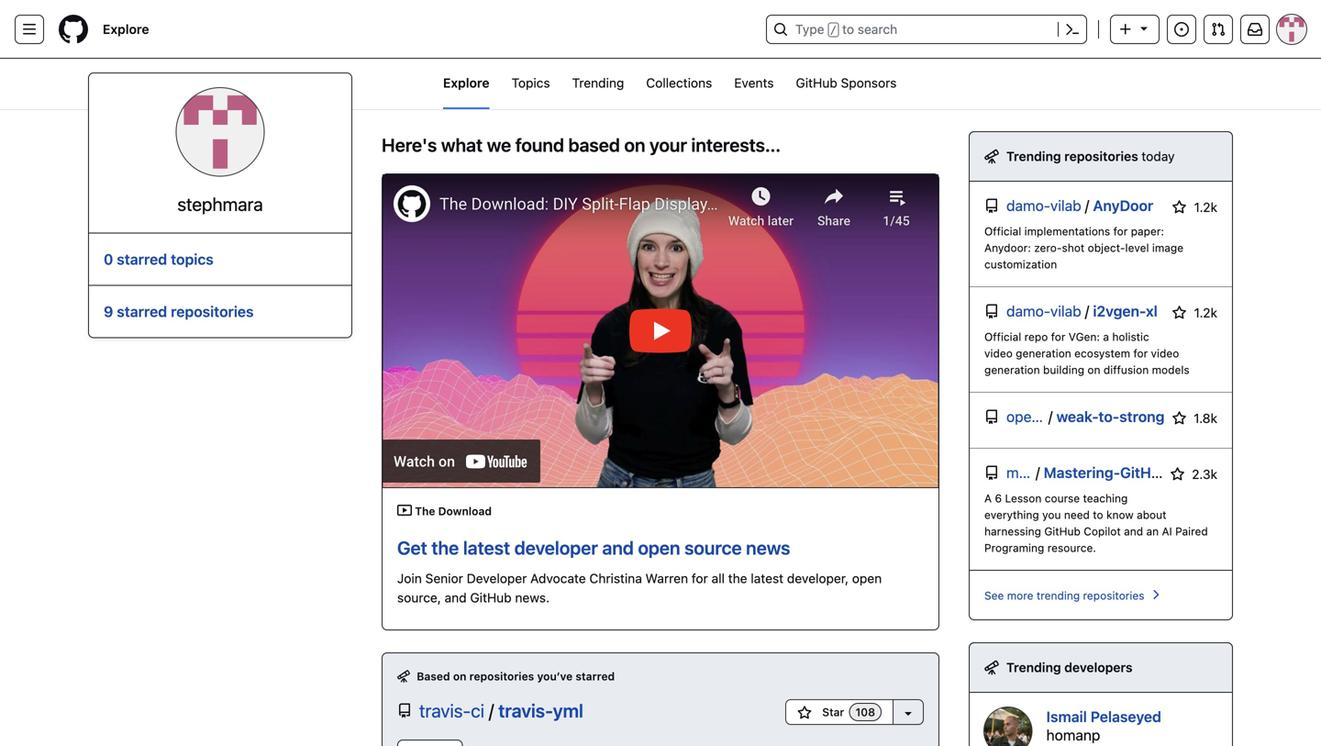Task type: describe. For each thing, give the bounding box(es) containing it.
2.3k
[[1189, 467, 1218, 482]]

0 horizontal spatial open
[[638, 537, 681, 558]]

ismail pelaseyed link
[[1047, 708, 1162, 726]]

official for damo-vilab / anydoor
[[985, 225, 1022, 238]]

openai
[[1007, 408, 1052, 425]]

damo-vilab link for damo-vilab / i2vgen-xl
[[1007, 302, 1082, 321]]

mastering-
[[1044, 464, 1121, 481]]

damo- for damo-vilab / i2vgen-xl
[[1007, 302, 1051, 320]]

programing
[[985, 542, 1045, 554]]

vilab for anydoor
[[1051, 197, 1082, 214]]

interests...
[[692, 134, 781, 156]]

9
[[104, 303, 113, 320]]

trending link
[[572, 59, 624, 109]]

1 vertical spatial explore link
[[443, 59, 490, 109]]

warren
[[646, 571, 689, 586]]

and inside a 6 lesson course teaching everything you need to know about harnessing github copilot and an ai paired programing resource.
[[1125, 525, 1144, 538]]

/ left weak-
[[1049, 408, 1053, 425]]

xl
[[1147, 302, 1158, 320]]

notifications image
[[1248, 22, 1263, 37]]

plus image
[[1119, 22, 1134, 37]]

image
[[1153, 241, 1184, 254]]

1 video from the left
[[985, 347, 1013, 360]]

advocate
[[531, 571, 586, 586]]

events link
[[735, 59, 774, 109]]

vgen:
[[1069, 330, 1101, 343]]

see
[[985, 589, 1005, 602]]

get the latest developer and open source news
[[397, 537, 791, 558]]

mastering-github-copilot-for-paired-pr link
[[1044, 464, 1322, 481]]

repositories up damo-vilab / anydoor
[[1065, 149, 1139, 164]]

0 starred topics
[[104, 250, 214, 268]]

1.2k for damo-vilab / i2vgen-xl
[[1191, 305, 1218, 320]]

these results are generated by github computers image
[[985, 660, 1000, 675]]

need
[[1065, 509, 1090, 521]]

copilot
[[1084, 525, 1121, 538]]

and inside join senior developer advocate christina warren for all the latest developer, open source, and github news.
[[445, 590, 467, 605]]

add this repository to a list image
[[901, 706, 916, 720]]

1.8k
[[1191, 411, 1218, 426]]

0 vertical spatial on
[[625, 134, 646, 156]]

6
[[995, 492, 1002, 505]]

github sponsors
[[796, 75, 897, 90]]

repo image for damo-vilab
[[985, 304, 1000, 319]]

get
[[397, 537, 428, 558]]

issue opened image
[[1175, 22, 1190, 37]]

source,
[[397, 590, 441, 605]]

the inside join senior developer advocate christina warren for all the latest developer, open source, and github news.
[[729, 571, 748, 586]]

pelaseyed
[[1091, 708, 1162, 726]]

join senior developer advocate christina warren for all the latest developer, open source, and github news.
[[397, 571, 882, 605]]

type / to search
[[796, 22, 898, 37]]

type
[[796, 22, 825, 37]]

developers
[[1065, 660, 1133, 675]]

official for damo-vilab / i2vgen-xl
[[985, 330, 1022, 343]]

1 horizontal spatial explore
[[443, 75, 490, 90]]

to inside a 6 lesson course teaching everything you need to know about harnessing github copilot and an ai paired programing resource.
[[1094, 509, 1104, 521]]

vilab for i2vgen-
[[1051, 302, 1082, 320]]

1.2k for damo-vilab / anydoor
[[1191, 200, 1218, 215]]

a
[[985, 492, 992, 505]]

1 vertical spatial repo image
[[985, 466, 1000, 481]]

your
[[650, 134, 687, 156]]

@homanp image
[[985, 708, 1032, 746]]

anydoor
[[1094, 197, 1154, 214]]

teaching
[[1084, 492, 1128, 505]]

harnessing
[[985, 525, 1042, 538]]

collections
[[646, 75, 713, 90]]

pr
[[1309, 464, 1322, 481]]

for inside join senior developer advocate christina warren for all the latest developer, open source, and github news.
[[692, 571, 708, 586]]

/ inside type / to search
[[830, 24, 837, 37]]

customization
[[985, 258, 1058, 271]]

trending developers link
[[1007, 660, 1133, 675]]

openai link
[[1007, 408, 1052, 427]]

lesson
[[1006, 492, 1042, 505]]

know
[[1107, 509, 1134, 521]]

copilot-
[[1176, 464, 1233, 481]]

implementations
[[1025, 225, 1111, 238]]

topics link
[[512, 59, 550, 109]]

today
[[1142, 149, 1175, 164]]

travis-ci link
[[419, 700, 489, 721]]

based on repositories you've starred
[[417, 670, 615, 683]]

get the latest developer and open source news link
[[397, 537, 791, 558]]

trending
[[1037, 589, 1081, 602]]

level
[[1126, 241, 1150, 254]]

official implementations for paper: anydoor: zero-shot object-level image customization
[[985, 225, 1184, 271]]

0 vertical spatial generation
[[1016, 347, 1072, 360]]

2.3k link
[[1171, 464, 1218, 484]]

source
[[685, 537, 742, 558]]

collections link
[[646, 59, 713, 109]]

star 108
[[820, 706, 876, 719]]

a 6 lesson course teaching everything you need to know about harnessing github copilot and an ai paired programing resource.
[[985, 492, 1209, 554]]

i2vgen-
[[1094, 302, 1147, 320]]

star image inside 2.3k link
[[1171, 467, 1185, 482]]

chevron right image
[[1149, 587, 1163, 602]]

here's what we found based on your interests...
[[382, 134, 781, 156]]

paired
[[1176, 525, 1209, 538]]

paired-
[[1258, 464, 1309, 481]]

to-
[[1099, 408, 1120, 425]]

weak-to-strong link
[[1057, 408, 1165, 425]]

ismail pelaseyed homanp
[[1047, 708, 1162, 744]]

these results are generated by github computers element for trending repositories
[[985, 147, 1000, 166]]

for inside official implementations for paper: anydoor: zero-shot object-level image customization
[[1114, 225, 1128, 238]]

news
[[746, 537, 791, 558]]

command palette image
[[1066, 22, 1080, 37]]

triangle down image
[[1137, 21, 1152, 35]]

starred for repositories
[[117, 303, 167, 320]]

paper:
[[1132, 225, 1165, 238]]

i2vgen-xl link
[[1094, 302, 1158, 320]]

@stephmara image
[[177, 88, 264, 176]]

stephmara
[[177, 193, 263, 215]]

events
[[735, 75, 774, 90]]

these results are generated by github computers image
[[985, 149, 1000, 164]]



Task type: locate. For each thing, give the bounding box(es) containing it.
latest down news
[[751, 571, 784, 586]]

topics
[[171, 250, 214, 268]]

0 horizontal spatial on
[[453, 670, 467, 683]]

star image for i2vgen-xl
[[1173, 306, 1188, 320]]

for-
[[1233, 464, 1258, 481]]

108 users starred this repository element
[[850, 703, 882, 721]]

vilab up implementations
[[1051, 197, 1082, 214]]

1.2k link up image
[[1173, 196, 1218, 217]]

repo image down this recommendation was generated by github computers icon
[[397, 703, 412, 718]]

what
[[441, 134, 483, 156]]

github
[[796, 75, 838, 90], [1045, 525, 1081, 538], [470, 590, 512, 605]]

damo-vilab link
[[1007, 196, 1082, 216], [1007, 302, 1082, 321]]

1 horizontal spatial github
[[796, 75, 838, 90]]

trending up based
[[572, 75, 624, 90]]

the right all
[[729, 571, 748, 586]]

damo-vilab / anydoor
[[1007, 197, 1154, 214]]

ismail
[[1047, 708, 1088, 726]]

2 horizontal spatial and
[[1125, 525, 1144, 538]]

github down developer
[[470, 590, 512, 605]]

0 vertical spatial the
[[432, 537, 459, 558]]

0 vertical spatial explore link
[[95, 15, 157, 44]]

github sponsors link
[[796, 59, 897, 109]]

1 vertical spatial generation
[[985, 363, 1041, 376]]

1.2k link right xl
[[1173, 302, 1218, 323]]

/ up vgen:
[[1086, 302, 1090, 320]]

repo image left openai link
[[985, 410, 1000, 425]]

repositories
[[1065, 149, 1139, 164], [171, 303, 254, 320], [1084, 589, 1145, 602], [470, 670, 534, 683]]

models
[[1153, 363, 1190, 376]]

1.2k link for anydoor
[[1173, 196, 1218, 217]]

0 vertical spatial damo-vilab link
[[1007, 196, 1082, 216]]

repo image for damo-vilab
[[985, 199, 1000, 213]]

official
[[985, 225, 1022, 238], [985, 330, 1022, 343]]

ai
[[1163, 525, 1173, 538]]

star
[[823, 706, 845, 719]]

2 1.2k from the top
[[1191, 305, 1218, 320]]

1 vertical spatial official
[[985, 330, 1022, 343]]

1 vertical spatial starred
[[117, 303, 167, 320]]

explore right homepage icon
[[103, 22, 149, 37]]

0 vertical spatial 1.2k link
[[1173, 196, 1218, 217]]

1 vertical spatial vilab
[[1051, 302, 1082, 320]]

official up anydoor:
[[985, 225, 1022, 238]]

2 vertical spatial repo image
[[397, 703, 412, 718]]

star image left star
[[798, 706, 812, 720]]

news.
[[515, 590, 550, 605]]

git pull request image
[[1212, 22, 1226, 37]]

damo- for damo-vilab / anydoor
[[1007, 197, 1051, 214]]

zero-
[[1035, 241, 1062, 254]]

the download
[[412, 505, 492, 518]]

on left the your
[[625, 134, 646, 156]]

starred right 9
[[117, 303, 167, 320]]

1 horizontal spatial and
[[603, 537, 634, 558]]

repo image
[[985, 304, 1000, 319], [985, 466, 1000, 481], [397, 703, 412, 718]]

/ right type
[[830, 24, 837, 37]]

1 1.2k link from the top
[[1173, 196, 1218, 217]]

open inside join senior developer advocate christina warren for all the latest developer, open source, and github news.
[[853, 571, 882, 586]]

2 travis- from the left
[[499, 700, 553, 721]]

homanp
[[1047, 727, 1101, 744]]

2 horizontal spatial github
[[1045, 525, 1081, 538]]

anydoor link
[[1094, 197, 1154, 214]]

2 vilab from the top
[[1051, 302, 1082, 320]]

1 vertical spatial explore
[[443, 75, 490, 90]]

the up senior
[[432, 537, 459, 558]]

0 vertical spatial github
[[796, 75, 838, 90]]

travis-yml link
[[499, 700, 584, 721]]

resource.
[[1048, 542, 1097, 554]]

0 vertical spatial 1.2k
[[1191, 200, 1218, 215]]

damo- up the zero-
[[1007, 197, 1051, 214]]

0 horizontal spatial github
[[470, 590, 512, 605]]

0 starred topics link
[[104, 248, 337, 270]]

holistic
[[1113, 330, 1150, 343]]

2 horizontal spatial on
[[1088, 363, 1101, 376]]

repositories down "0 starred topics" link
[[171, 303, 254, 320]]

star image right xl
[[1173, 306, 1188, 320]]

1 these results are generated by github computers element from the top
[[985, 147, 1000, 166]]

based
[[417, 670, 450, 683]]

0 vertical spatial latest
[[463, 537, 510, 558]]

0 horizontal spatial the
[[432, 537, 459, 558]]

explore link right homepage icon
[[95, 15, 157, 44]]

latest up developer
[[463, 537, 510, 558]]

github inside join senior developer advocate christina warren for all the latest developer, open source, and github news.
[[470, 590, 512, 605]]

1 vertical spatial repo image
[[985, 410, 1000, 425]]

for right the 'repo'
[[1052, 330, 1066, 343]]

to up the copilot at the right of the page
[[1094, 509, 1104, 521]]

travis- down based on repositories you've starred
[[499, 700, 553, 721]]

0 horizontal spatial to
[[843, 22, 855, 37]]

course
[[1045, 492, 1081, 505]]

1 vertical spatial damo-
[[1007, 302, 1051, 320]]

1 repo image from the top
[[985, 199, 1000, 213]]

video up models
[[1152, 347, 1180, 360]]

repo image for travis-ci
[[397, 703, 412, 718]]

trending right these results are generated by github computers image
[[1007, 149, 1062, 164]]

ci
[[471, 700, 485, 721]]

0 horizontal spatial and
[[445, 590, 467, 605]]

1 vertical spatial on
[[1088, 363, 1101, 376]]

for
[[1114, 225, 1128, 238], [1052, 330, 1066, 343], [1134, 347, 1148, 360], [692, 571, 708, 586]]

1 vertical spatial to
[[1094, 509, 1104, 521]]

these results are generated by github computers element for trending developers
[[985, 658, 1000, 677]]

1 horizontal spatial on
[[625, 134, 646, 156]]

we
[[487, 134, 511, 156]]

/ right ci
[[489, 700, 494, 721]]

0 vertical spatial these results are generated by github computers element
[[985, 147, 1000, 166]]

1 vertical spatial 1.2k link
[[1173, 302, 1218, 323]]

strong
[[1120, 408, 1165, 425]]

0 vertical spatial official
[[985, 225, 1022, 238]]

this recommendation was generated by github computers image
[[397, 670, 410, 683]]

1.2k link for i2vgen-xl
[[1173, 302, 1218, 323]]

1 official from the top
[[985, 225, 1022, 238]]

for down holistic
[[1134, 347, 1148, 360]]

for up object-
[[1114, 225, 1128, 238]]

1 horizontal spatial video
[[1152, 347, 1180, 360]]

2 vertical spatial github
[[470, 590, 512, 605]]

0 vertical spatial to
[[843, 22, 855, 37]]

starred
[[117, 250, 167, 268], [117, 303, 167, 320], [576, 670, 615, 683]]

1 vertical spatial latest
[[751, 571, 784, 586]]

2 damo- from the top
[[1007, 302, 1051, 320]]

1 vertical spatial open
[[853, 571, 882, 586]]

shot
[[1062, 241, 1085, 254]]

starred for topics
[[117, 250, 167, 268]]

1 vertical spatial 1.2k
[[1191, 305, 1218, 320]]

2 video from the left
[[1152, 347, 1180, 360]]

official left the 'repo'
[[985, 330, 1022, 343]]

damo-vilab link up implementations
[[1007, 196, 1082, 216]]

official inside official implementations for paper: anydoor: zero-shot object-level image customization
[[985, 225, 1022, 238]]

0 horizontal spatial video
[[985, 347, 1013, 360]]

see more trending repositories
[[985, 589, 1145, 602]]

diffusion
[[1104, 363, 1149, 376]]

star image up image
[[1173, 200, 1188, 215]]

1 1.2k from the top
[[1191, 200, 1218, 215]]

/
[[830, 24, 837, 37], [1086, 197, 1090, 214], [1086, 302, 1090, 320], [1049, 408, 1053, 425], [1036, 464, 1040, 481], [489, 700, 494, 721]]

starred right 'you've' at the left
[[576, 670, 615, 683]]

travis- down based
[[419, 700, 471, 721]]

1 horizontal spatial the
[[729, 571, 748, 586]]

topics
[[512, 75, 550, 90]]

star image left 1.8k
[[1173, 411, 1187, 426]]

0 vertical spatial damo-
[[1007, 197, 1051, 214]]

repositories up travis-ci / travis-yml
[[470, 670, 534, 683]]

about
[[1137, 509, 1167, 521]]

repo image up anydoor:
[[985, 199, 1000, 213]]

star image
[[1173, 200, 1188, 215], [1173, 306, 1188, 320], [1173, 411, 1187, 426], [1171, 467, 1185, 482], [798, 706, 812, 720]]

vilab up vgen:
[[1051, 302, 1082, 320]]

here's
[[382, 134, 437, 156]]

official repo for vgen: a holistic video generation ecosystem for video generation building on diffusion models
[[985, 330, 1190, 376]]

and up christina
[[603, 537, 634, 558]]

star image inside '1.8k' link
[[1173, 411, 1187, 426]]

star image for anydoor
[[1173, 200, 1188, 215]]

github-
[[1121, 464, 1176, 481]]

/ mastering-github-copilot-for-paired-pr
[[1036, 464, 1322, 481]]

generation
[[1016, 347, 1072, 360], [985, 363, 1041, 376]]

1 vertical spatial damo-vilab link
[[1007, 302, 1082, 321]]

github left sponsors
[[796, 75, 838, 90]]

1 horizontal spatial explore link
[[443, 59, 490, 109]]

starred right 0 on the top of the page
[[117, 250, 167, 268]]

star image left 2.3k
[[1171, 467, 1185, 482]]

the
[[415, 505, 436, 518]]

1.2k link
[[1173, 196, 1218, 217], [1173, 302, 1218, 323]]

2 vertical spatial trending
[[1007, 660, 1062, 675]]

1 vilab from the top
[[1051, 197, 1082, 214]]

a
[[1104, 330, 1110, 343]]

vilab
[[1051, 197, 1082, 214], [1051, 302, 1082, 320]]

repo image
[[985, 199, 1000, 213], [985, 410, 1000, 425]]

an
[[1147, 525, 1159, 538]]

openai / weak-to-strong
[[1007, 408, 1165, 425]]

yml
[[553, 700, 584, 721]]

1 damo-vilab link from the top
[[1007, 196, 1082, 216]]

github up resource. at the right bottom of the page
[[1045, 525, 1081, 538]]

on right based
[[453, 670, 467, 683]]

on
[[625, 134, 646, 156], [1088, 363, 1101, 376], [453, 670, 467, 683]]

travis-ci / travis-yml
[[419, 700, 584, 721]]

damo-vilab link up the 'repo'
[[1007, 302, 1082, 321]]

repositories left chevron right icon
[[1084, 589, 1145, 602]]

video up openai
[[985, 347, 1013, 360]]

trending for trending repositories today
[[1007, 149, 1062, 164]]

homepage image
[[59, 15, 88, 44]]

on down ecosystem
[[1088, 363, 1101, 376]]

sponsors
[[841, 75, 897, 90]]

0
[[104, 250, 113, 268]]

this recommendation was generated by github computers element
[[397, 670, 417, 683]]

github inside a 6 lesson course teaching everything you need to know about harnessing github copilot and an ai paired programing resource.
[[1045, 525, 1081, 538]]

open right developer,
[[853, 571, 882, 586]]

all
[[712, 571, 725, 586]]

senior
[[426, 571, 463, 586]]

0 horizontal spatial travis-
[[419, 700, 471, 721]]

2 1.2k link from the top
[[1173, 302, 1218, 323]]

explore
[[103, 22, 149, 37], [443, 75, 490, 90]]

more
[[1008, 589, 1034, 602]]

2 vertical spatial starred
[[576, 670, 615, 683]]

explore link up what at left top
[[443, 59, 490, 109]]

repo image down customization
[[985, 304, 1000, 319]]

star image for weak-to-strong
[[1173, 411, 1187, 426]]

0 horizontal spatial latest
[[463, 537, 510, 558]]

damo-vilab link for damo-vilab / anydoor
[[1007, 196, 1082, 216]]

you
[[1043, 509, 1062, 521]]

official inside official repo for vgen: a holistic video generation ecosystem for video generation building on diffusion models
[[985, 330, 1022, 343]]

1 horizontal spatial travis-
[[499, 700, 553, 721]]

trending for trending
[[572, 75, 624, 90]]

ecosystem
[[1075, 347, 1131, 360]]

anydoor:
[[985, 241, 1032, 254]]

0 vertical spatial open
[[638, 537, 681, 558]]

0 vertical spatial explore
[[103, 22, 149, 37]]

/ up implementations
[[1086, 197, 1090, 214]]

and down senior
[[445, 590, 467, 605]]

1 horizontal spatial latest
[[751, 571, 784, 586]]

explore up what at left top
[[443, 75, 490, 90]]

2 vertical spatial on
[[453, 670, 467, 683]]

to left search
[[843, 22, 855, 37]]

for left all
[[692, 571, 708, 586]]

/ up "lesson"
[[1036, 464, 1040, 481]]

1.8k link
[[1173, 408, 1218, 428]]

trending for trending developers
[[1007, 660, 1062, 675]]

developer
[[467, 571, 527, 586]]

0 horizontal spatial explore link
[[95, 15, 157, 44]]

2 damo-vilab link from the top
[[1007, 302, 1082, 321]]

repo image for openai
[[985, 410, 1000, 425]]

0 vertical spatial repo image
[[985, 199, 1000, 213]]

christina
[[590, 571, 642, 586]]

0 vertical spatial vilab
[[1051, 197, 1082, 214]]

1.2k right anydoor link
[[1191, 200, 1218, 215]]

1 horizontal spatial open
[[853, 571, 882, 586]]

damo-vilab / i2vgen-xl
[[1007, 302, 1158, 320]]

damo- up the 'repo'
[[1007, 302, 1051, 320]]

0 vertical spatial starred
[[117, 250, 167, 268]]

developer,
[[787, 571, 849, 586]]

0 vertical spatial trending
[[572, 75, 624, 90]]

latest inside join senior developer advocate christina warren for all the latest developer, open source, and github news.
[[751, 571, 784, 586]]

1 travis- from the left
[[419, 700, 471, 721]]

1 vertical spatial the
[[729, 571, 748, 586]]

2 repo image from the top
[[985, 410, 1000, 425]]

open
[[638, 537, 681, 558], [853, 571, 882, 586]]

1 damo- from the top
[[1007, 197, 1051, 214]]

join
[[397, 571, 422, 586]]

1 horizontal spatial to
[[1094, 509, 1104, 521]]

download
[[438, 505, 492, 518]]

1.2k right xl
[[1191, 305, 1218, 320]]

1 vertical spatial github
[[1045, 525, 1081, 538]]

2 these results are generated by github computers element from the top
[[985, 658, 1000, 677]]

these results are generated by github computers element
[[985, 147, 1000, 166], [985, 658, 1000, 677]]

open up warren at the bottom of the page
[[638, 537, 681, 558]]

trending right these results are generated by github computers icon
[[1007, 660, 1062, 675]]

on inside official repo for vgen: a holistic video generation ecosystem for video generation building on diffusion models
[[1088, 363, 1101, 376]]

and left 'an'
[[1125, 525, 1144, 538]]

0 horizontal spatial explore
[[103, 22, 149, 37]]

0 vertical spatial repo image
[[985, 304, 1000, 319]]

video image
[[397, 503, 412, 518]]

repo image up a
[[985, 466, 1000, 481]]

trending
[[572, 75, 624, 90], [1007, 149, 1062, 164], [1007, 660, 1062, 675]]

to
[[843, 22, 855, 37], [1094, 509, 1104, 521]]

1.2k
[[1191, 200, 1218, 215], [1191, 305, 1218, 320]]

1 vertical spatial trending
[[1007, 149, 1062, 164]]

1 vertical spatial these results are generated by github computers element
[[985, 658, 1000, 677]]

2 official from the top
[[985, 330, 1022, 343]]



Task type: vqa. For each thing, say whether or not it's contained in the screenshot.
triangle down icon to the middle
no



